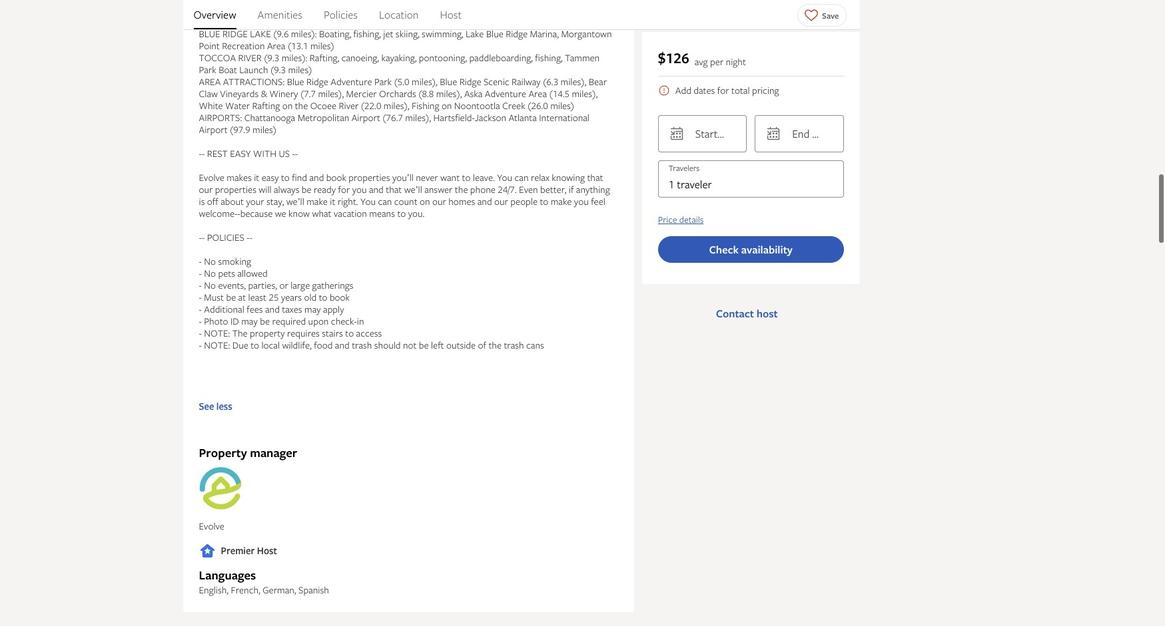 Task type: describe. For each thing, give the bounding box(es) containing it.
1 vertical spatial fishing,
[[535, 52, 563, 64]]

hartsfield-
[[433, 111, 475, 124]]

1 make from the left
[[307, 195, 328, 208]]

launch
[[239, 64, 268, 76]]

due
[[232, 339, 248, 352]]

add
[[675, 84, 692, 97]]

required
[[272, 315, 306, 328]]

premier host image
[[199, 544, 216, 560]]

easy
[[230, 147, 251, 160]]

apply
[[323, 303, 344, 316]]

(8.8
[[419, 88, 434, 100]]

0 horizontal spatial it
[[254, 171, 259, 184]]

miles), right (5.0
[[412, 76, 438, 88]]

0 horizontal spatial blue
[[287, 76, 304, 88]]

access
[[356, 327, 382, 340]]

evolve makes it easy to find and book properties you'll never want to leave. you can relax knowing that our properties will always be ready for you and that we'll answer the phone 24/7. even better, if anything is off about your stay, we'll make it right. you can count on our homes and our people to make you feel welcome--because we know what vacation means to you.
[[199, 171, 610, 220]]

price details button
[[658, 214, 704, 226]]

(6.3
[[543, 76, 558, 88]]

always
[[274, 183, 299, 196]]

policies
[[324, 7, 358, 22]]

2 note: from the top
[[204, 339, 230, 352]]

skiing,
[[396, 28, 420, 40]]

be left required
[[260, 315, 270, 328]]

kayaking,
[[381, 52, 417, 64]]

fishing
[[412, 100, 439, 112]]

swimming,
[[422, 28, 464, 40]]

24/7.
[[498, 183, 517, 196]]

makes
[[227, 171, 252, 184]]

to left you.
[[397, 207, 406, 220]]

0 vertical spatial miles):
[[291, 28, 317, 40]]

hike
[[199, 0, 218, 4]]

list containing overview
[[183, 0, 860, 29]]

(9.6
[[273, 28, 289, 40]]

see less button
[[199, 401, 618, 413]]

tammen
[[565, 52, 600, 64]]

hike the trails: hiking access (on-site), chattahoochee national forest (surrounding), mineral springs walking trail (6.1 miles), fall branch falls (9.9 miles), long creek falls (30.5 miles), amicalola falls state park (31.2 miles) blue ridge lake (9.6 miles): boating, fishing, jet skiing, swimming, lake blue ridge marina, morgantown point recreation area (13.1 miles) toccoa river (9.3 miles): rafting, canoeing, kayaking, pontooning, paddleboarding, fishing, tammen park boat launch (9.3 miles) area attractions: blue ridge adventure park (5.0 miles), blue ridge scenic railway (6.3 miles), bear claw vineyards & winery (7.7 miles), mercier orchards (8.8 miles), aska adventure area (14.5 miles), white water rafting on the ocoee river (22.0 miles), fishing on noontootla creek (26.0 miles) airports: chattanooga metropolitan airport (76.7 miles), hartsfield-jackson atlanta international airport (97.9 miles)
[[199, 0, 614, 136]]

chattanooga
[[244, 111, 295, 124]]

people
[[511, 195, 538, 208]]

(22.0
[[361, 100, 381, 112]]

not
[[403, 339, 417, 352]]

at
[[238, 291, 246, 304]]

spanish
[[299, 585, 329, 597]]

the inside - no smoking - no pets allowed - no events, parties, or large gatherings - must be at least 25 years old to book - additional fees and taxes may apply - photo id may be required upon check-in - note: the property requires stairs to access - note: due to local wildlife, food and trash should not be left outside of the trash cans
[[489, 339, 502, 352]]

bear
[[589, 76, 607, 88]]

miles), right (14.5
[[572, 88, 598, 100]]

to right old
[[319, 291, 328, 304]]

0 vertical spatial area
[[267, 40, 285, 52]]

should
[[374, 339, 401, 352]]

large
[[291, 279, 310, 292]]

french,
[[231, 585, 260, 597]]

availability
[[741, 243, 793, 257]]

miles), right (30.5
[[498, 4, 524, 16]]

airports:
[[199, 111, 242, 124]]

fall
[[298, 4, 311, 16]]

0 horizontal spatial ridge
[[307, 76, 328, 88]]

2 trash from the left
[[504, 339, 524, 352]]

id
[[230, 315, 239, 328]]

to right even
[[540, 195, 549, 208]]

check
[[709, 243, 739, 257]]

see
[[199, 401, 214, 413]]

1 horizontal spatial creek
[[502, 100, 526, 112]]

and right homes
[[478, 195, 492, 208]]

cans
[[526, 339, 544, 352]]

better,
[[540, 183, 567, 196]]

for inside evolve makes it easy to find and book properties you'll never want to leave. you can relax knowing that our properties will always be ready for you and that we'll answer the phone 24/7. even better, if anything is off about your stay, we'll make it right. you can count on our homes and our people to make you feel welcome--because we know what vacation means to you.
[[338, 183, 350, 196]]

0 vertical spatial fishing,
[[354, 28, 381, 40]]

1 horizontal spatial properties
[[349, 171, 390, 184]]

(9.3 right launch
[[271, 64, 286, 76]]

will
[[259, 183, 272, 196]]

1 horizontal spatial may
[[305, 303, 321, 316]]

water
[[225, 100, 250, 112]]

requires
[[287, 327, 320, 340]]

0 horizontal spatial can
[[378, 195, 392, 208]]

branch
[[313, 4, 341, 16]]

(14.5
[[549, 88, 570, 100]]

(on-
[[329, 0, 346, 4]]

us
[[279, 147, 290, 160]]

scenic
[[484, 76, 509, 88]]

must
[[204, 291, 224, 304]]

host link
[[440, 0, 462, 29]]

1 horizontal spatial we'll
[[404, 183, 422, 196]]

years
[[281, 291, 302, 304]]

2 horizontal spatial blue
[[486, 28, 504, 40]]

-- rest easy with us --
[[199, 147, 298, 160]]

1 horizontal spatial blue
[[440, 76, 457, 88]]

mercier
[[346, 88, 377, 100]]

miles), right the (7.7
[[318, 88, 344, 100]]

even
[[519, 183, 538, 196]]

state
[[587, 4, 607, 16]]

rest
[[207, 147, 228, 160]]

be left left
[[419, 339, 429, 352]]

0 horizontal spatial on
[[282, 100, 293, 112]]

boating,
[[319, 28, 351, 40]]

to right the due at bottom left
[[251, 339, 259, 352]]

1 horizontal spatial you
[[497, 171, 512, 184]]

details
[[679, 214, 704, 226]]

0 horizontal spatial we'll
[[286, 195, 304, 208]]

rafting,
[[310, 52, 339, 64]]

because
[[240, 207, 273, 220]]

park left boat
[[199, 64, 216, 76]]

0 vertical spatial for
[[717, 84, 729, 97]]

on inside evolve makes it easy to find and book properties you'll never want to leave. you can relax knowing that our properties will always be ready for you and that we'll answer the phone 24/7. even better, if anything is off about your stay, we'll make it right. you can count on our homes and our people to make you feel welcome--because we know what vacation means to you.
[[420, 195, 430, 208]]

location
[[379, 7, 419, 22]]

international
[[539, 111, 590, 124]]

miles) down trails:
[[241, 16, 265, 28]]

walking
[[199, 4, 230, 16]]

of
[[478, 339, 486, 352]]

be left at
[[226, 291, 236, 304]]

(surrounding),
[[494, 0, 551, 4]]

avg
[[695, 55, 708, 68]]

(30.5
[[476, 4, 496, 16]]

location link
[[379, 0, 419, 29]]

knowing
[[552, 171, 585, 184]]

1 no from the top
[[204, 255, 216, 268]]

1 horizontal spatial adventure
[[485, 88, 526, 100]]

paddleboarding,
[[469, 52, 533, 64]]

check availability button
[[658, 237, 844, 263]]

jet
[[383, 28, 393, 40]]

(7.7
[[300, 88, 316, 100]]

1 horizontal spatial that
[[587, 171, 603, 184]]

taxes
[[282, 303, 302, 316]]

canoeing,
[[342, 52, 379, 64]]

add dates for total pricing
[[675, 84, 779, 97]]

1 falls from the left
[[344, 4, 361, 16]]

-- policies --
[[199, 231, 253, 244]]

is
[[199, 195, 205, 208]]

river
[[339, 100, 359, 112]]

rafting
[[252, 100, 280, 112]]

0 horizontal spatial our
[[199, 183, 213, 196]]

book inside - no smoking - no pets allowed - no events, parties, or large gatherings - must be at least 25 years old to book - additional fees and taxes may apply - photo id may be required upon check-in - note: the property requires stairs to access - note: due to local wildlife, food and trash should not be left outside of the trash cans
[[330, 291, 350, 304]]



Task type: vqa. For each thing, say whether or not it's contained in the screenshot.
add dates for total pricing
yes



Task type: locate. For each thing, give the bounding box(es) containing it.
1 vertical spatial area
[[529, 88, 547, 100]]

0 horizontal spatial properties
[[215, 183, 256, 196]]

miles):
[[291, 28, 317, 40], [282, 52, 307, 64]]

2 horizontal spatial the
[[489, 339, 502, 352]]

on
[[282, 100, 293, 112], [442, 100, 452, 112], [420, 195, 430, 208]]

(97.9
[[230, 123, 250, 136]]

1 horizontal spatial trash
[[504, 339, 524, 352]]

we'll up you.
[[404, 183, 422, 196]]

evolve for evolve
[[199, 521, 224, 533]]

white
[[199, 100, 223, 112]]

1 horizontal spatial falls
[[456, 4, 473, 16]]

you right if
[[574, 195, 589, 208]]

miles) right (26.0
[[550, 100, 574, 112]]

0 vertical spatial it
[[254, 171, 259, 184]]

and right find
[[309, 171, 324, 184]]

0 vertical spatial you
[[497, 171, 512, 184]]

your
[[246, 195, 264, 208]]

(5.0
[[394, 76, 410, 88]]

fishing,
[[354, 28, 381, 40], [535, 52, 563, 64]]

toccoa
[[199, 52, 236, 64]]

fishing, up (6.3
[[535, 52, 563, 64]]

area
[[267, 40, 285, 52], [529, 88, 547, 100]]

national
[[431, 0, 464, 4]]

evolve up premier host icon
[[199, 521, 224, 533]]

be
[[302, 183, 312, 196], [226, 291, 236, 304], [260, 315, 270, 328], [419, 339, 429, 352]]

our
[[199, 183, 213, 196], [432, 195, 446, 208], [494, 195, 508, 208]]

trail
[[233, 4, 250, 16]]

access
[[299, 0, 327, 4]]

be left 'ready'
[[302, 183, 312, 196]]

falls left (30.5
[[456, 4, 473, 16]]

blue down pontooning,
[[440, 76, 457, 88]]

total
[[732, 84, 750, 97]]

or
[[279, 279, 288, 292]]

miles), right (9.9 at the top
[[381, 4, 407, 16]]

miles) right (13.1
[[310, 40, 334, 52]]

chattahoochee
[[367, 0, 428, 4]]

vacation
[[334, 207, 367, 220]]

fishing, left jet
[[354, 28, 381, 40]]

ridge
[[506, 28, 528, 40], [307, 76, 328, 88], [459, 76, 481, 88]]

miles), down (5.0
[[384, 100, 410, 112]]

property
[[250, 327, 285, 340]]

0 horizontal spatial host
[[257, 545, 277, 558]]

make down find
[[307, 195, 328, 208]]

0 vertical spatial the
[[295, 100, 308, 112]]

1 horizontal spatial you
[[574, 195, 589, 208]]

traveler
[[677, 177, 712, 192]]

the
[[232, 327, 248, 340]]

the inside evolve makes it easy to find and book properties you'll never want to leave. you can relax knowing that our properties will always be ready for you and that we'll answer the phone 24/7. even better, if anything is off about your stay, we'll make it right. you can count on our homes and our people to make you feel welcome--because we know what vacation means to you.
[[455, 183, 468, 196]]

2 make from the left
[[551, 195, 572, 208]]

1 vertical spatial creek
[[502, 100, 526, 112]]

1 vertical spatial book
[[330, 291, 350, 304]]

- inside evolve makes it easy to find and book properties you'll never want to leave. you can relax knowing that our properties will always be ready for you and that we'll answer the phone 24/7. even better, if anything is off about your stay, we'll make it right. you can count on our homes and our people to make you feel welcome--because we know what vacation means to you.
[[237, 207, 240, 220]]

park left (5.0
[[374, 76, 392, 88]]

know
[[289, 207, 310, 220]]

save button
[[798, 4, 847, 26]]

outside
[[446, 339, 476, 352]]

1 vertical spatial for
[[338, 183, 350, 196]]

0 vertical spatial evolve
[[199, 171, 224, 184]]

never
[[416, 171, 438, 184]]

the inside hike the trails: hiking access (on-site), chattahoochee national forest (surrounding), mineral springs walking trail (6.1 miles), fall branch falls (9.9 miles), long creek falls (30.5 miles), amicalola falls state park (31.2 miles) blue ridge lake (9.6 miles): boating, fishing, jet skiing, swimming, lake blue ridge marina, morgantown point recreation area (13.1 miles) toccoa river (9.3 miles): rafting, canoeing, kayaking, pontooning, paddleboarding, fishing, tammen park boat launch (9.3 miles) area attractions: blue ridge adventure park (5.0 miles), blue ridge scenic railway (6.3 miles), bear claw vineyards & winery (7.7 miles), mercier orchards (8.8 miles), aska adventure area (14.5 miles), white water rafting on the ocoee river (22.0 miles), fishing on noontootla creek (26.0 miles) airports: chattanooga metropolitan airport (76.7 miles), hartsfield-jackson atlanta international airport (97.9 miles)
[[295, 100, 308, 112]]

1 horizontal spatial host
[[440, 7, 462, 22]]

noontootla
[[454, 100, 500, 112]]

languages english, french, german, spanish
[[199, 568, 329, 597]]

property manager image
[[199, 468, 242, 511]]

amicalola
[[527, 4, 565, 16]]

1 horizontal spatial fishing,
[[535, 52, 563, 64]]

ridge left marina,
[[506, 28, 528, 40]]

in
[[357, 315, 364, 328]]

miles) down (13.1
[[288, 64, 312, 76]]

0 horizontal spatial may
[[241, 315, 258, 328]]

2 vertical spatial the
[[489, 339, 502, 352]]

1 horizontal spatial the
[[455, 183, 468, 196]]

ridge up the ocoee
[[307, 76, 328, 88]]

want
[[440, 171, 460, 184]]

find
[[292, 171, 307, 184]]

host
[[757, 306, 778, 321]]

2 horizontal spatial falls
[[567, 4, 584, 16]]

1 horizontal spatial our
[[432, 195, 446, 208]]

our left homes
[[432, 195, 446, 208]]

1 trash from the left
[[352, 339, 372, 352]]

miles), right (6.3
[[561, 76, 587, 88]]

miles), right (8.8 in the left top of the page
[[436, 88, 462, 100]]

stairs
[[322, 327, 343, 340]]

we
[[275, 207, 286, 220]]

events,
[[218, 279, 246, 292]]

claw
[[199, 88, 218, 100]]

falls
[[344, 4, 361, 16], [456, 4, 473, 16], [567, 4, 584, 16]]

lake
[[250, 28, 271, 40]]

hiking
[[272, 0, 297, 4]]

list
[[183, 0, 860, 29]]

$126
[[658, 48, 689, 68]]

1 horizontal spatial make
[[551, 195, 572, 208]]

properties up right.
[[349, 171, 390, 184]]

recreation
[[222, 40, 265, 52]]

note: left 'id'
[[204, 327, 230, 340]]

host down national
[[440, 7, 462, 22]]

may right 'id'
[[241, 315, 258, 328]]

adventure up jackson at the top left
[[485, 88, 526, 100]]

the right of
[[489, 339, 502, 352]]

evolve up off
[[199, 171, 224, 184]]

you right leave. at the top of page
[[497, 171, 512, 184]]

1 vertical spatial can
[[378, 195, 392, 208]]

2 evolve from the top
[[199, 521, 224, 533]]

evolve for evolve makes it easy to find and book properties you'll never want to leave. you can relax knowing that our properties will always be ready for you and that we'll answer the phone 24/7. even better, if anything is off about your stay, we'll make it right. you can count on our homes and our people to make you feel welcome--because we know what vacation means to you.
[[199, 171, 224, 184]]

miles), down (8.8 in the left top of the page
[[405, 111, 431, 124]]

1 horizontal spatial area
[[529, 88, 547, 100]]

-
[[199, 147, 202, 160], [202, 147, 205, 160], [292, 147, 295, 160], [295, 147, 298, 160], [237, 207, 240, 220], [199, 231, 202, 244], [202, 231, 205, 244], [247, 231, 250, 244], [250, 231, 253, 244], [199, 255, 202, 268], [199, 267, 202, 280], [199, 279, 202, 292], [199, 291, 202, 304], [199, 303, 202, 316], [199, 315, 202, 328], [199, 327, 202, 340], [199, 339, 202, 352]]

blue right the &
[[287, 76, 304, 88]]

book
[[326, 171, 346, 184], [330, 291, 350, 304]]

orchards
[[379, 88, 416, 100]]

left
[[431, 339, 444, 352]]

area left (13.1
[[267, 40, 285, 52]]

property manager
[[199, 445, 297, 462]]

2 horizontal spatial ridge
[[506, 28, 528, 40]]

miles), left "fall"
[[270, 4, 296, 16]]

and right food
[[335, 339, 350, 352]]

it left right.
[[330, 195, 335, 208]]

3 no from the top
[[204, 279, 216, 292]]

book up check-
[[330, 291, 350, 304]]

allowed
[[237, 267, 268, 280]]

1 horizontal spatial for
[[717, 84, 729, 97]]

jackson
[[475, 111, 506, 124]]

2 falls from the left
[[456, 4, 473, 16]]

1 horizontal spatial on
[[420, 195, 430, 208]]

host right premier
[[257, 545, 277, 558]]

you right right.
[[360, 195, 376, 208]]

river
[[238, 52, 262, 64]]

on right count
[[420, 195, 430, 208]]

3 falls from the left
[[567, 4, 584, 16]]

it left easy
[[254, 171, 259, 184]]

on right "fishing"
[[442, 100, 452, 112]]

(31.2
[[219, 16, 239, 28]]

2 no from the top
[[204, 267, 216, 280]]

trash down in
[[352, 339, 372, 352]]

price
[[658, 214, 677, 226]]

our left people
[[494, 195, 508, 208]]

1 horizontal spatial ridge
[[459, 76, 481, 88]]

(9.3 right river
[[264, 52, 279, 64]]

0 vertical spatial host
[[440, 7, 462, 22]]

0 horizontal spatial fishing,
[[354, 28, 381, 40]]

you up 'vacation'
[[352, 183, 367, 196]]

0 vertical spatial creek
[[431, 4, 454, 16]]

morgantown
[[561, 28, 612, 40]]

1 vertical spatial the
[[455, 183, 468, 196]]

airport down white
[[199, 123, 228, 136]]

we'll right we
[[286, 195, 304, 208]]

gatherings
[[312, 279, 354, 292]]

2 horizontal spatial our
[[494, 195, 508, 208]]

for left total
[[717, 84, 729, 97]]

smoking
[[218, 255, 251, 268]]

our up welcome-
[[199, 183, 213, 196]]

small image
[[658, 85, 670, 97]]

host inside list
[[440, 7, 462, 22]]

languages
[[199, 568, 256, 585]]

creek left (26.0
[[502, 100, 526, 112]]

1 vertical spatial evolve
[[199, 521, 224, 533]]

to right want
[[462, 171, 471, 184]]

2 horizontal spatial on
[[442, 100, 452, 112]]

see less
[[199, 401, 232, 413]]

german,
[[263, 585, 296, 597]]

adventure up river
[[331, 76, 372, 88]]

overview
[[194, 7, 236, 22]]

falls left (9.9 at the top
[[344, 4, 361, 16]]

1 vertical spatial you
[[360, 195, 376, 208]]

0 horizontal spatial area
[[267, 40, 285, 52]]

1 vertical spatial it
[[330, 195, 335, 208]]

to left in
[[345, 327, 354, 340]]

dates
[[694, 84, 715, 97]]

25
[[269, 291, 279, 304]]

trash left cans
[[504, 339, 524, 352]]

may right "taxes"
[[305, 303, 321, 316]]

and
[[309, 171, 324, 184], [369, 183, 384, 196], [478, 195, 492, 208], [265, 303, 280, 316], [335, 339, 350, 352]]

1 evolve from the top
[[199, 171, 224, 184]]

0 vertical spatial book
[[326, 171, 346, 184]]

parties,
[[248, 279, 277, 292]]

that up feel
[[587, 171, 603, 184]]

1 vertical spatial miles):
[[282, 52, 307, 64]]

contact
[[716, 306, 754, 321]]

creek right long
[[431, 4, 454, 16]]

can left relax
[[515, 171, 529, 184]]

1
[[669, 177, 675, 192]]

forest
[[466, 0, 491, 4]]

the left phone
[[455, 183, 468, 196]]

- no smoking - no pets allowed - no events, parties, or large gatherings - must be at least 25 years old to book - additional fees and taxes may apply - photo id may be required upon check-in - note: the property requires stairs to access - note: due to local wildlife, food and trash should not be left outside of the trash cans
[[199, 255, 544, 352]]

amenities link
[[258, 0, 302, 29]]

homes
[[449, 195, 475, 208]]

park down hike on the left top
[[199, 16, 216, 28]]

0 horizontal spatial falls
[[344, 4, 361, 16]]

1 horizontal spatial airport
[[352, 111, 380, 124]]

upon
[[308, 315, 329, 328]]

note: left the due at bottom left
[[204, 339, 230, 352]]

0 vertical spatial can
[[515, 171, 529, 184]]

be inside evolve makes it easy to find and book properties you'll never want to leave. you can relax knowing that our properties will always be ready for you and that we'll answer the phone 24/7. even better, if anything is off about your stay, we'll make it right. you can count on our homes and our people to make you feel welcome--because we know what vacation means to you.
[[302, 183, 312, 196]]

area left (14.5
[[529, 88, 547, 100]]

book inside evolve makes it easy to find and book properties you'll never want to leave. you can relax knowing that our properties will always be ready for you and that we'll answer the phone 24/7. even better, if anything is off about your stay, we'll make it right. you can count on our homes and our people to make you feel welcome--because we know what vacation means to you.
[[326, 171, 346, 184]]

1 vertical spatial host
[[257, 545, 277, 558]]

blue right the lake
[[486, 28, 504, 40]]

properties
[[349, 171, 390, 184], [215, 183, 256, 196]]

1 horizontal spatial can
[[515, 171, 529, 184]]

airport down mercier
[[352, 111, 380, 124]]

0 horizontal spatial creek
[[431, 4, 454, 16]]

can left count
[[378, 195, 392, 208]]

1 note: from the top
[[204, 327, 230, 340]]

1 traveler
[[669, 177, 712, 192]]

0 horizontal spatial make
[[307, 195, 328, 208]]

0 horizontal spatial trash
[[352, 339, 372, 352]]

0 horizontal spatial the
[[295, 100, 308, 112]]

falls left state
[[567, 4, 584, 16]]

that up means
[[386, 183, 402, 196]]

0 horizontal spatial for
[[338, 183, 350, 196]]

the left the ocoee
[[295, 100, 308, 112]]

make down knowing
[[551, 195, 572, 208]]

least
[[248, 291, 267, 304]]

premier
[[221, 545, 255, 558]]

0 horizontal spatial you
[[352, 183, 367, 196]]

book up right.
[[326, 171, 346, 184]]

blue
[[486, 28, 504, 40], [287, 76, 304, 88], [440, 76, 457, 88]]

miles): right (9.6
[[291, 28, 317, 40]]

0 horizontal spatial adventure
[[331, 76, 372, 88]]

and up means
[[369, 183, 384, 196]]

miles): down (9.6
[[282, 52, 307, 64]]

properties left will
[[215, 183, 256, 196]]

1 horizontal spatial it
[[330, 195, 335, 208]]

0 horizontal spatial that
[[386, 183, 402, 196]]

0 horizontal spatial you
[[360, 195, 376, 208]]

food
[[314, 339, 333, 352]]

on right 'rafting'
[[282, 100, 293, 112]]

and right fees
[[265, 303, 280, 316]]

for right 'ready'
[[338, 183, 350, 196]]

relax
[[531, 171, 550, 184]]

winery
[[269, 88, 298, 100]]

metropolitan
[[298, 111, 349, 124]]

miles) up with
[[253, 123, 277, 136]]

evolve inside evolve makes it easy to find and book properties you'll never want to leave. you can relax knowing that our properties will always be ready for you and that we'll answer the phone 24/7. even better, if anything is off about your stay, we'll make it right. you can count on our homes and our people to make you feel welcome--because we know what vacation means to you.
[[199, 171, 224, 184]]

ridge up noontootla
[[459, 76, 481, 88]]

0 horizontal spatial airport
[[199, 123, 228, 136]]

railway
[[512, 76, 541, 88]]

host
[[440, 7, 462, 22], [257, 545, 277, 558]]

to left find
[[281, 171, 290, 184]]



